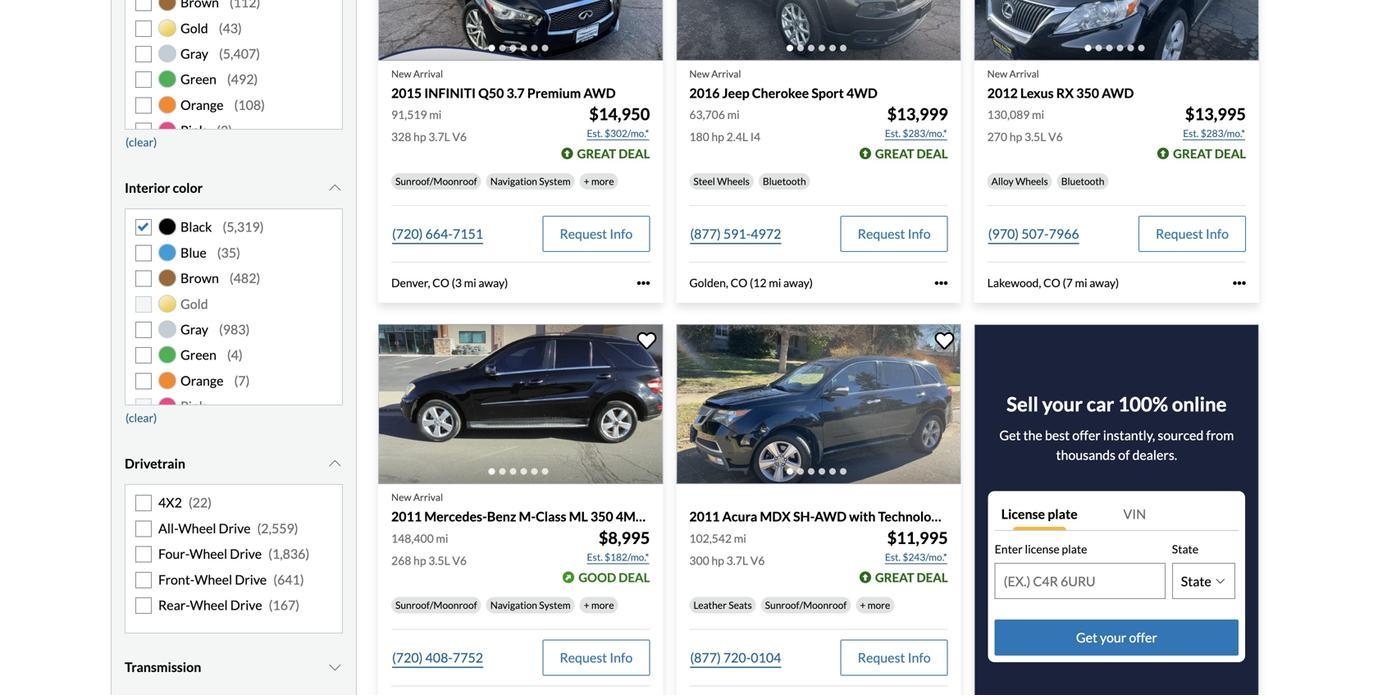 Task type: vqa. For each thing, say whether or not it's contained in the screenshot.
$49,840
no



Task type: describe. For each thing, give the bounding box(es) containing it.
info for $8,995
[[610, 650, 633, 666]]

3.7l for $14,950
[[429, 130, 450, 144]]

four-
[[158, 546, 190, 562]]

enter license plate
[[995, 542, 1088, 556]]

tab list containing license plate
[[995, 498, 1239, 531]]

(641)
[[273, 572, 304, 588]]

(5,407)
[[219, 46, 260, 62]]

(720) 408-7752 button
[[392, 640, 484, 676]]

awd inside 'new arrival 2015 infiniti q50 3.7 premium awd'
[[584, 85, 616, 101]]

drivetrain
[[125, 456, 185, 472]]

interior
[[125, 180, 170, 196]]

with
[[850, 509, 876, 525]]

car
[[1087, 393, 1115, 416]]

507-
[[1022, 226, 1049, 242]]

$283/mo.* for $13,999
[[903, 127, 948, 139]]

300
[[690, 554, 710, 567]]

sell
[[1007, 393, 1039, 416]]

drivetrain button
[[125, 443, 343, 484]]

transmission
[[125, 659, 201, 675]]

328
[[392, 130, 412, 144]]

102,542 mi 300 hp 3.7l v6
[[690, 531, 765, 567]]

new for $14,950
[[392, 68, 412, 80]]

63,706 mi 180 hp 2.4l i4
[[690, 108, 761, 144]]

148,400 mi 268 hp 3.5l v6
[[392, 531, 467, 567]]

est. $283/mo.* button for $13,995
[[1183, 125, 1247, 142]]

more down est. $243/mo.* button
[[868, 599, 891, 611]]

est. $302/mo.* button
[[587, 125, 650, 142]]

green for (4)
[[181, 347, 217, 363]]

est. $283/mo.* button for $13,999
[[885, 125, 949, 142]]

rear-wheel drive (167)
[[158, 597, 300, 613]]

previous image image for 2011 acura mdx sh-awd with technology and entertainment package
[[686, 391, 703, 418]]

chevron down image for drivetrain
[[327, 457, 343, 471]]

leather seats
[[694, 599, 752, 611]]

get for get the best offer instantly, sourced from thousands of dealers.
[[1000, 427, 1021, 443]]

get for get your offer
[[1077, 630, 1098, 646]]

golden,
[[690, 276, 729, 290]]

+ for $8,995
[[584, 599, 590, 611]]

request info for $8,995
[[560, 650, 633, 666]]

2 pink from the top
[[181, 398, 206, 414]]

sunroof/moonroof for $8,995
[[396, 599, 477, 611]]

color
[[173, 180, 203, 196]]

your for offer
[[1101, 630, 1127, 646]]

lakewood,
[[988, 276, 1042, 290]]

(2,559)
[[257, 520, 298, 536]]

arrival for $8,995
[[414, 491, 443, 503]]

3.7
[[507, 85, 525, 101]]

sourced
[[1158, 427, 1204, 443]]

system for $8,995
[[540, 599, 571, 611]]

1 vertical spatial plate
[[1062, 542, 1088, 556]]

(970) 507-7966
[[989, 226, 1080, 242]]

gray for (983)
[[181, 321, 208, 337]]

2.4l
[[727, 130, 749, 144]]

away) for $14,950
[[479, 276, 508, 290]]

(492)
[[227, 71, 258, 87]]

(7)
[[234, 373, 250, 389]]

vin
[[1124, 506, 1147, 522]]

mi inside 148,400 mi 268 hp 3.5l v6
[[436, 531, 449, 545]]

black 2011 acura mdx sh-awd with technology and entertainment package suv / crossover all-wheel drive 6-speed automatic image
[[677, 324, 962, 484]]

rx
[[1057, 85, 1075, 101]]

and
[[948, 509, 970, 525]]

hp for $13,999
[[712, 130, 725, 144]]

great for $13,999
[[876, 146, 915, 161]]

350 inside new arrival 2011 mercedes-benz m-class ml 350 4matic
[[591, 509, 614, 525]]

get your offer button
[[995, 620, 1239, 656]]

info for $13,999
[[908, 226, 931, 242]]

$302/mo.*
[[605, 127, 650, 139]]

91,519
[[392, 108, 427, 122]]

black 2011 mercedes-benz m-class ml 350 4matic suv / crossover all-wheel drive 7-speed automatic image
[[378, 324, 663, 484]]

mi inside 91,519 mi 328 hp 3.7l v6
[[430, 108, 442, 122]]

$8,995 est. $182/mo.*
[[587, 528, 650, 563]]

drive for front-wheel drive
[[235, 572, 267, 588]]

of
[[1119, 447, 1131, 463]]

mi right (3
[[464, 276, 477, 290]]

class
[[536, 509, 567, 525]]

hp for $8,995
[[414, 554, 426, 567]]

all-wheel drive (2,559)
[[158, 520, 298, 536]]

more for $8,995
[[592, 599, 614, 611]]

est. $182/mo.* button
[[587, 549, 650, 565]]

request for $14,950
[[560, 226, 608, 242]]

navigation system for $8,995
[[491, 599, 571, 611]]

alloy wheels
[[992, 175, 1049, 187]]

info for $14,950
[[610, 226, 633, 242]]

(877) 720-0104 button
[[690, 640, 783, 676]]

blue
[[181, 245, 207, 261]]

350 inside new arrival 2012 lexus rx 350 awd
[[1077, 85, 1100, 101]]

2015
[[392, 85, 422, 101]]

270
[[988, 130, 1008, 144]]

v6 for $14,950
[[453, 130, 467, 144]]

entertainment
[[973, 509, 1059, 525]]

denver, co (3 mi away)
[[392, 276, 508, 290]]

est. for $13,995
[[1184, 127, 1200, 139]]

7151
[[453, 226, 484, 242]]

(7
[[1063, 276, 1073, 290]]

$13,995 est. $283/mo.*
[[1184, 104, 1247, 139]]

$11,995 est. $243/mo.*
[[886, 528, 949, 563]]

hp for $14,950
[[414, 130, 426, 144]]

previous image image for new arrival
[[388, 391, 405, 418]]

mi inside 130,089 mi 270 hp 3.5l v6
[[1033, 108, 1045, 122]]

new for $13,999
[[690, 68, 710, 80]]

(43)
[[219, 20, 242, 36]]

orange for (7)
[[181, 373, 224, 389]]

acura
[[723, 509, 758, 525]]

license plate
[[1002, 506, 1078, 522]]

co for $14,950
[[433, 276, 450, 290]]

plate inside license plate "tab"
[[1048, 506, 1078, 522]]

arrival for $14,950
[[414, 68, 443, 80]]

(2)
[[217, 122, 232, 138]]

deal for $13,999
[[917, 146, 949, 161]]

$14,950 est. $302/mo.*
[[587, 104, 650, 139]]

ml
[[569, 509, 588, 525]]

brown
[[181, 270, 219, 286]]

(clear) for orange
[[126, 135, 157, 149]]

new arrival 2016 jeep cherokee sport 4wd
[[690, 68, 878, 101]]

i4
[[751, 130, 761, 144]]

next image image for 2011 acura mdx sh-awd with technology and entertainment package
[[935, 391, 952, 418]]

transmission button
[[125, 647, 343, 688]]

(877) 591-4972
[[691, 226, 782, 242]]

drive for rear-wheel drive
[[230, 597, 262, 613]]

(877) 720-0104
[[691, 650, 782, 666]]

request info button for $14,950
[[543, 216, 650, 252]]

new for $13,995
[[988, 68, 1008, 80]]

front-
[[158, 572, 195, 588]]

1 gold from the top
[[181, 20, 208, 36]]

sunroof/moonroof for $14,950
[[396, 175, 477, 187]]

$13,995
[[1186, 104, 1247, 124]]

more for $14,950
[[592, 175, 614, 187]]

the
[[1024, 427, 1043, 443]]

system for $14,950
[[540, 175, 571, 187]]

$13,999
[[888, 104, 949, 124]]

est. for $14,950
[[587, 127, 603, 139]]

est. for $11,995
[[886, 551, 901, 563]]

new arrival 2011 mercedes-benz m-class ml 350 4matic
[[392, 491, 665, 525]]

great deal for $11,995
[[876, 570, 949, 585]]

wheel for all-
[[178, 520, 216, 536]]

premium
[[528, 85, 581, 101]]

lakewood, co (7 mi away)
[[988, 276, 1120, 290]]

mi inside 63,706 mi 180 hp 2.4l i4
[[728, 108, 740, 122]]

thousands
[[1057, 447, 1116, 463]]

102,542
[[690, 531, 732, 545]]

+ more for $14,950
[[584, 175, 614, 187]]

v6 for $8,995
[[453, 554, 467, 567]]

new for $8,995
[[392, 491, 412, 503]]

2 2011 from the left
[[690, 509, 720, 525]]

request for $13,995
[[1157, 226, 1204, 242]]

great for $11,995
[[876, 570, 915, 585]]

(482)
[[230, 270, 260, 286]]

deal for $8,995
[[619, 570, 650, 585]]

drive for four-wheel drive
[[230, 546, 262, 562]]

drive for all-wheel drive
[[219, 520, 251, 536]]

2016
[[690, 85, 720, 101]]

180
[[690, 130, 710, 144]]

est. $243/mo.* button
[[885, 549, 949, 565]]

four-wheel drive (1,836)
[[158, 546, 310, 562]]

v6 for $13,995
[[1049, 130, 1064, 144]]

front-wheel drive (641)
[[158, 572, 304, 588]]

+ for $14,950
[[584, 175, 590, 187]]

7752
[[453, 650, 484, 666]]

great for $14,950
[[577, 146, 617, 161]]

(720) 664-7151 button
[[392, 216, 484, 252]]

(720) 408-7752
[[392, 650, 484, 666]]



Task type: locate. For each thing, give the bounding box(es) containing it.
v6 inside 130,089 mi 270 hp 3.5l v6
[[1049, 130, 1064, 144]]

(720) inside button
[[392, 226, 423, 242]]

0 vertical spatial gray
[[181, 46, 208, 62]]

wheel for four-
[[190, 546, 227, 562]]

great deal down the 'est. $302/mo.*' "button"
[[577, 146, 650, 161]]

130,089
[[988, 108, 1030, 122]]

2 gold from the top
[[181, 296, 208, 312]]

0 vertical spatial orange
[[181, 97, 224, 113]]

chevron down image inside drivetrain dropdown button
[[327, 457, 343, 471]]

(720) for $14,950
[[392, 226, 423, 242]]

wheel up rear-wheel drive (167)
[[195, 572, 232, 588]]

hp inside 102,542 mi 300 hp 3.7l v6
[[712, 554, 725, 567]]

hp right 268
[[414, 554, 426, 567]]

deal down $302/mo.*
[[619, 146, 650, 161]]

arrival inside new arrival 2016 jeep cherokee sport 4wd
[[712, 68, 742, 80]]

wheel
[[178, 520, 216, 536], [190, 546, 227, 562], [195, 572, 232, 588], [190, 597, 228, 613]]

sell your car 100% online
[[1007, 393, 1228, 416]]

black 2016 jeep cherokee sport 4wd suv / crossover four-wheel drive 9-speed automatic image
[[677, 0, 962, 61]]

est. down $13,995
[[1184, 127, 1200, 139]]

1 horizontal spatial your
[[1101, 630, 1127, 646]]

1 vertical spatial (720)
[[392, 650, 423, 666]]

arrival up lexus
[[1010, 68, 1040, 80]]

1 horizontal spatial awd
[[815, 509, 847, 525]]

great down est. $243/mo.* button
[[876, 570, 915, 585]]

2 (720) from the top
[[392, 650, 423, 666]]

wheels
[[718, 175, 750, 187], [1016, 175, 1049, 187]]

1 vertical spatial gold
[[181, 296, 208, 312]]

1 orange from the top
[[181, 97, 224, 113]]

deal down $13,999 est. $283/mo.*
[[917, 146, 949, 161]]

0 vertical spatial navigation
[[491, 175, 538, 187]]

2 navigation system from the top
[[491, 599, 571, 611]]

v6 inside 91,519 mi 328 hp 3.7l v6
[[453, 130, 467, 144]]

v6 down infiniti
[[453, 130, 467, 144]]

4matic
[[616, 509, 665, 525]]

1 vertical spatial 3.7l
[[727, 554, 749, 567]]

1 $283/mo.* from the left
[[903, 127, 948, 139]]

(720) for $8,995
[[392, 650, 423, 666]]

0 horizontal spatial away)
[[479, 276, 508, 290]]

orange for (108)
[[181, 97, 224, 113]]

+ more down est. $243/mo.* button
[[861, 599, 891, 611]]

1 vertical spatial navigation system
[[491, 599, 571, 611]]

drive up front-wheel drive (641)
[[230, 546, 262, 562]]

deal for $14,950
[[619, 146, 650, 161]]

(clear) button up "drivetrain"
[[125, 406, 158, 430]]

0 horizontal spatial est. $283/mo.* button
[[885, 125, 949, 142]]

pink up "drivetrain"
[[181, 398, 206, 414]]

(clear) for gray
[[126, 411, 157, 425]]

+ more
[[584, 175, 614, 187], [584, 599, 614, 611], [861, 599, 891, 611]]

1 (clear) button from the top
[[125, 130, 158, 154]]

2 est. $283/mo.* button from the left
[[1183, 125, 1247, 142]]

+ more down good
[[584, 599, 614, 611]]

2 horizontal spatial awd
[[1102, 85, 1135, 101]]

1 co from the left
[[433, 276, 450, 290]]

mi down mercedes- at the bottom left
[[436, 531, 449, 545]]

1 (720) from the top
[[392, 226, 423, 242]]

0 vertical spatial pink
[[181, 122, 206, 138]]

1 horizontal spatial 3.7l
[[727, 554, 749, 567]]

1 horizontal spatial $283/mo.*
[[1201, 127, 1246, 139]]

2 gray from the top
[[181, 321, 208, 337]]

pink left (2)
[[181, 122, 206, 138]]

gold left (43)
[[181, 20, 208, 36]]

$13,999 est. $283/mo.*
[[886, 104, 949, 139]]

2 previous image image from the left
[[686, 391, 703, 418]]

infiniti
[[425, 85, 476, 101]]

4x2
[[158, 495, 182, 511]]

est. for $13,999
[[886, 127, 901, 139]]

+ more for $8,995
[[584, 599, 614, 611]]

new inside new arrival 2016 jeep cherokee sport 4wd
[[690, 68, 710, 80]]

3 co from the left
[[1044, 276, 1061, 290]]

3.7l inside 91,519 mi 328 hp 3.7l v6
[[429, 130, 450, 144]]

2 (clear) button from the top
[[125, 406, 158, 430]]

gold down brown
[[181, 296, 208, 312]]

2 green from the top
[[181, 347, 217, 363]]

1 horizontal spatial 2011
[[690, 509, 720, 525]]

co left (3
[[433, 276, 450, 290]]

1 (clear) from the top
[[126, 135, 157, 149]]

591-
[[724, 226, 751, 242]]

co for $13,995
[[1044, 276, 1061, 290]]

gray left (983)
[[181, 321, 208, 337]]

est. inside $13,999 est. $283/mo.*
[[886, 127, 901, 139]]

mi inside 102,542 mi 300 hp 3.7l v6
[[734, 531, 747, 545]]

(720) left 408-
[[392, 650, 423, 666]]

more down good
[[592, 599, 614, 611]]

1 est. $283/mo.* button from the left
[[885, 125, 949, 142]]

your
[[1043, 393, 1083, 416], [1101, 630, 1127, 646]]

orange left (7) in the bottom left of the page
[[181, 373, 224, 389]]

1 away) from the left
[[479, 276, 508, 290]]

your for car
[[1043, 393, 1083, 416]]

arrival inside new arrival 2012 lexus rx 350 awd
[[1010, 68, 1040, 80]]

sport
[[812, 85, 844, 101]]

2012
[[988, 85, 1018, 101]]

1 vertical spatial gray
[[181, 321, 208, 337]]

1 pink from the top
[[181, 122, 206, 138]]

2 horizontal spatial co
[[1044, 276, 1061, 290]]

hp inside 63,706 mi 180 hp 2.4l i4
[[712, 130, 725, 144]]

408-
[[426, 650, 453, 666]]

2011 up 102,542
[[690, 509, 720, 525]]

black
[[181, 219, 212, 235]]

chevron down image
[[327, 457, 343, 471], [327, 661, 343, 674]]

0 vertical spatial system
[[540, 175, 571, 187]]

350 right 'ml'
[[591, 509, 614, 525]]

enter
[[995, 542, 1023, 556]]

2 bluetooth from the left
[[1062, 175, 1105, 187]]

v6 for $11,995
[[751, 554, 765, 567]]

1 vertical spatial chevron down image
[[327, 661, 343, 674]]

2 navigation from the top
[[491, 599, 538, 611]]

(970) 507-7966 button
[[988, 216, 1081, 252]]

arrival inside 'new arrival 2015 infiniti q50 3.7 premium awd'
[[414, 68, 443, 80]]

great deal for $13,995
[[1174, 146, 1247, 161]]

package
[[1061, 509, 1110, 525]]

0 vertical spatial (720)
[[392, 226, 423, 242]]

wheel down all-wheel drive (2,559)
[[190, 546, 227, 562]]

black 2015 infiniti q50 3.7 premium awd sedan all-wheel drive 7-speed automatic image
[[378, 0, 663, 61]]

chevron down image inside "transmission" dropdown button
[[327, 661, 343, 674]]

arrival up mercedes- at the bottom left
[[414, 491, 443, 503]]

est. inside $13,995 est. $283/mo.*
[[1184, 127, 1200, 139]]

1 horizontal spatial previous image image
[[686, 391, 703, 418]]

2 away) from the left
[[784, 276, 813, 290]]

m-
[[519, 509, 536, 525]]

arrival inside new arrival 2011 mercedes-benz m-class ml 350 4matic
[[414, 491, 443, 503]]

(clear)
[[126, 135, 157, 149], [126, 411, 157, 425]]

2 co from the left
[[731, 276, 748, 290]]

awd
[[584, 85, 616, 101], [1102, 85, 1135, 101], [815, 509, 847, 525]]

0 vertical spatial 3.7l
[[429, 130, 450, 144]]

away) for $13,999
[[784, 276, 813, 290]]

deal down $243/mo.*
[[917, 570, 949, 585]]

2 next image image from the left
[[935, 391, 952, 418]]

get inside get the best offer instantly, sourced from thousands of dealers.
[[1000, 427, 1021, 443]]

0 vertical spatial offer
[[1073, 427, 1101, 443]]

1 horizontal spatial get
[[1077, 630, 1098, 646]]

1 vertical spatial navigation
[[491, 599, 538, 611]]

3.7l inside 102,542 mi 300 hp 3.7l v6
[[727, 554, 749, 567]]

$283/mo.* down $13,995
[[1201, 127, 1246, 139]]

4wd
[[847, 85, 878, 101]]

0 vertical spatial get
[[1000, 427, 1021, 443]]

mi down infiniti
[[430, 108, 442, 122]]

info
[[610, 226, 633, 242], [908, 226, 931, 242], [1207, 226, 1230, 242], [610, 650, 633, 666], [908, 650, 931, 666]]

1 system from the top
[[540, 175, 571, 187]]

hp inside 148,400 mi 268 hp 3.5l v6
[[414, 554, 426, 567]]

your inside button
[[1101, 630, 1127, 646]]

Enter license plate field
[[996, 564, 1165, 598]]

1 navigation from the top
[[491, 175, 538, 187]]

system
[[540, 175, 571, 187], [540, 599, 571, 611]]

chevron down image for transmission
[[327, 661, 343, 674]]

interior color
[[125, 180, 203, 196]]

license plate tab
[[995, 498, 1117, 531]]

hp right '300'
[[712, 554, 725, 567]]

arrival up jeep
[[712, 68, 742, 80]]

drive down four-wheel drive (1,836)
[[235, 572, 267, 588]]

jeep
[[723, 85, 750, 101]]

(877) left 720-
[[691, 650, 721, 666]]

offer inside button
[[1130, 630, 1158, 646]]

ellipsis h image for $13,995
[[1234, 277, 1247, 290]]

next image image
[[637, 391, 654, 418], [935, 391, 952, 418]]

2 (clear) from the top
[[126, 411, 157, 425]]

new up 148,400
[[392, 491, 412, 503]]

more down the 'est. $302/mo.*' "button"
[[592, 175, 614, 187]]

0 vertical spatial (clear)
[[126, 135, 157, 149]]

request info for $13,999
[[858, 226, 931, 242]]

great deal down $13,995 est. $283/mo.*
[[1174, 146, 1247, 161]]

1 next image image from the left
[[637, 391, 654, 418]]

4972
[[751, 226, 782, 242]]

drive down front-wheel drive (641)
[[230, 597, 262, 613]]

technology
[[879, 509, 946, 525]]

new arrival 2015 infiniti q50 3.7 premium awd
[[392, 68, 616, 101]]

bluetooth up 4972
[[763, 175, 807, 187]]

1 horizontal spatial away)
[[784, 276, 813, 290]]

bluetooth for $13,999
[[763, 175, 807, 187]]

2 wheels from the left
[[1016, 175, 1049, 187]]

(35)
[[217, 245, 240, 261]]

2011 up 148,400
[[392, 509, 422, 525]]

(720)
[[392, 226, 423, 242], [392, 650, 423, 666]]

offer
[[1073, 427, 1101, 443], [1130, 630, 1158, 646]]

green for (492)
[[181, 71, 217, 87]]

wheels right alloy
[[1016, 175, 1049, 187]]

0 vertical spatial 350
[[1077, 85, 1100, 101]]

hp right 328
[[414, 130, 426, 144]]

hp
[[414, 130, 426, 144], [712, 130, 725, 144], [1010, 130, 1023, 144], [414, 554, 426, 567], [712, 554, 725, 567]]

1 vertical spatial pink
[[181, 398, 206, 414]]

green left (492)
[[181, 71, 217, 87]]

great deal for $13,999
[[876, 146, 949, 161]]

est. $283/mo.* button down $13,995
[[1183, 125, 1247, 142]]

get left the
[[1000, 427, 1021, 443]]

co left (12
[[731, 276, 748, 290]]

request for $13,999
[[858, 226, 906, 242]]

new
[[392, 68, 412, 80], [690, 68, 710, 80], [988, 68, 1008, 80], [392, 491, 412, 503]]

1 horizontal spatial next image image
[[935, 391, 952, 418]]

v6 inside 148,400 mi 268 hp 3.5l v6
[[453, 554, 467, 567]]

request info for $13,995
[[1157, 226, 1230, 242]]

great deal down est. $243/mo.* button
[[876, 570, 949, 585]]

mdx
[[760, 509, 791, 525]]

arrival up 2015
[[414, 68, 443, 80]]

(4)
[[227, 347, 243, 363]]

sunroof/moonroof right seats
[[766, 599, 847, 611]]

plate right the license
[[1062, 542, 1088, 556]]

0 horizontal spatial co
[[433, 276, 450, 290]]

1 vertical spatial (clear)
[[126, 411, 157, 425]]

(877) left 591-
[[691, 226, 721, 242]]

(877) for (877) 720-0104
[[691, 650, 721, 666]]

est. inside $14,950 est. $302/mo.*
[[587, 127, 603, 139]]

wheels for $13,999
[[718, 175, 750, 187]]

2 system from the top
[[540, 599, 571, 611]]

0 vertical spatial (877)
[[691, 226, 721, 242]]

awd right rx
[[1102, 85, 1135, 101]]

great down $13,995 est. $283/mo.*
[[1174, 146, 1213, 161]]

wheel down front-wheel drive (641)
[[190, 597, 228, 613]]

offer inside get the best offer instantly, sourced from thousands of dealers.
[[1073, 427, 1101, 443]]

1 horizontal spatial offer
[[1130, 630, 1158, 646]]

(720) 664-7151
[[392, 226, 484, 242]]

mi down acura
[[734, 531, 747, 545]]

1 ellipsis h image from the left
[[637, 277, 650, 290]]

1 vertical spatial offer
[[1130, 630, 1158, 646]]

0 horizontal spatial 2011
[[392, 509, 422, 525]]

2 horizontal spatial away)
[[1090, 276, 1120, 290]]

est. down $13,999
[[886, 127, 901, 139]]

(877) inside "button"
[[691, 226, 721, 242]]

(720) inside "button"
[[392, 650, 423, 666]]

sunroof/moonroof up (720) 408-7752
[[396, 599, 477, 611]]

0 vertical spatial (clear) button
[[125, 130, 158, 154]]

deal down $182/mo.*
[[619, 570, 650, 585]]

get down enter license plate field
[[1077, 630, 1098, 646]]

1 gray from the top
[[181, 46, 208, 62]]

new inside new arrival 2011 mercedes-benz m-class ml 350 4matic
[[392, 491, 412, 503]]

navigation system for $14,950
[[491, 175, 571, 187]]

0 horizontal spatial previous image image
[[388, 391, 405, 418]]

0 vertical spatial navigation system
[[491, 175, 571, 187]]

2 (877) from the top
[[691, 650, 721, 666]]

new up 2016
[[690, 68, 710, 80]]

gray for (5,407)
[[181, 46, 208, 62]]

est. down '$11,995'
[[886, 551, 901, 563]]

2 $283/mo.* from the left
[[1201, 127, 1246, 139]]

0 vertical spatial 3.5l
[[1025, 130, 1047, 144]]

0 horizontal spatial ellipsis h image
[[637, 277, 650, 290]]

1 vertical spatial 3.5l
[[429, 554, 450, 567]]

1 horizontal spatial wheels
[[1016, 175, 1049, 187]]

$8,995
[[599, 528, 650, 548]]

deal down $13,995 est. $283/mo.*
[[1215, 146, 1247, 161]]

v6 down mercedes- at the bottom left
[[453, 554, 467, 567]]

wheel for rear-
[[190, 597, 228, 613]]

black 2012 lexus rx 350 awd suv / crossover all-wheel drive 6-speed automatic image
[[975, 0, 1260, 61]]

mi right (7 at top right
[[1076, 276, 1088, 290]]

1 vertical spatial green
[[181, 347, 217, 363]]

co for $13,999
[[731, 276, 748, 290]]

great deal down $13,999 est. $283/mo.*
[[876, 146, 949, 161]]

$11,995
[[888, 528, 949, 548]]

4x2 (22)
[[158, 495, 212, 511]]

(877) for (877) 591-4972
[[691, 226, 721, 242]]

ellipsis h image
[[637, 277, 650, 290], [1234, 277, 1247, 290]]

350 right rx
[[1077, 85, 1100, 101]]

0 vertical spatial gold
[[181, 20, 208, 36]]

0 vertical spatial green
[[181, 71, 217, 87]]

91,519 mi 328 hp 3.7l v6
[[392, 108, 467, 144]]

golden, co (12 mi away)
[[690, 276, 813, 290]]

0 horizontal spatial 3.7l
[[429, 130, 450, 144]]

3.5l inside 130,089 mi 270 hp 3.5l v6
[[1025, 130, 1047, 144]]

ellipsis h image for $14,950
[[637, 277, 650, 290]]

sunroof/moonroof up "(720) 664-7151"
[[396, 175, 477, 187]]

3.5l inside 148,400 mi 268 hp 3.5l v6
[[429, 554, 450, 567]]

from
[[1207, 427, 1235, 443]]

est. up good
[[587, 551, 603, 563]]

$283/mo.* inside $13,999 est. $283/mo.*
[[903, 127, 948, 139]]

3 away) from the left
[[1090, 276, 1120, 290]]

new inside 'new arrival 2015 infiniti q50 3.7 premium awd'
[[392, 68, 412, 80]]

mi right (12
[[769, 276, 782, 290]]

deal
[[619, 146, 650, 161], [917, 146, 949, 161], [1215, 146, 1247, 161], [619, 570, 650, 585], [917, 570, 949, 585]]

lexus
[[1021, 85, 1054, 101]]

tab list
[[995, 498, 1239, 531]]

$283/mo.* down $13,999
[[903, 127, 948, 139]]

0 horizontal spatial get
[[1000, 427, 1021, 443]]

away) right (3
[[479, 276, 508, 290]]

navigation for $8,995
[[491, 599, 538, 611]]

1 bluetooth from the left
[[763, 175, 807, 187]]

0 horizontal spatial 3.5l
[[429, 554, 450, 567]]

1 horizontal spatial bluetooth
[[1062, 175, 1105, 187]]

2 orange from the top
[[181, 373, 224, 389]]

bluetooth for $13,995
[[1062, 175, 1105, 187]]

148,400
[[392, 531, 434, 545]]

(970)
[[989, 226, 1020, 242]]

1 navigation system from the top
[[491, 175, 571, 187]]

$283/mo.* for $13,995
[[1201, 127, 1246, 139]]

0 vertical spatial your
[[1043, 393, 1083, 416]]

0 horizontal spatial 350
[[591, 509, 614, 525]]

0 vertical spatial plate
[[1048, 506, 1078, 522]]

(12
[[750, 276, 767, 290]]

request info for $14,950
[[560, 226, 633, 242]]

(983)
[[219, 321, 250, 337]]

3.5l down 130,089
[[1025, 130, 1047, 144]]

orange up (2)
[[181, 97, 224, 113]]

great down $13,999 est. $283/mo.*
[[876, 146, 915, 161]]

est. inside $8,995 est. $182/mo.*
[[587, 551, 603, 563]]

3.7l for $11,995
[[727, 554, 749, 567]]

(clear) up interior
[[126, 135, 157, 149]]

1 previous image image from the left
[[388, 391, 405, 418]]

awd left the 'with'
[[815, 509, 847, 525]]

0 horizontal spatial offer
[[1073, 427, 1101, 443]]

away) right (12
[[784, 276, 813, 290]]

1 vertical spatial system
[[540, 599, 571, 611]]

great for $13,995
[[1174, 146, 1213, 161]]

1 horizontal spatial ellipsis h image
[[1234, 277, 1247, 290]]

denver,
[[392, 276, 430, 290]]

mi
[[430, 108, 442, 122], [728, 108, 740, 122], [1033, 108, 1045, 122], [464, 276, 477, 290], [769, 276, 782, 290], [1076, 276, 1088, 290], [436, 531, 449, 545], [734, 531, 747, 545]]

plate right license
[[1048, 506, 1078, 522]]

268
[[392, 554, 412, 567]]

request
[[560, 226, 608, 242], [858, 226, 906, 242], [1157, 226, 1204, 242], [560, 650, 608, 666], [858, 650, 906, 666]]

0 horizontal spatial next image image
[[637, 391, 654, 418]]

wheel down the (22)
[[178, 520, 216, 536]]

0 horizontal spatial $283/mo.*
[[903, 127, 948, 139]]

est. inside the "$11,995 est. $243/mo.*"
[[886, 551, 901, 563]]

1 green from the top
[[181, 71, 217, 87]]

request info button for $8,995
[[543, 640, 650, 676]]

good
[[579, 570, 617, 585]]

your up best
[[1043, 393, 1083, 416]]

wheel for front-
[[195, 572, 232, 588]]

3.5l for $13,995
[[1025, 130, 1047, 144]]

ellipsis h image
[[935, 277, 949, 290]]

1 vertical spatial (877)
[[691, 650, 721, 666]]

license
[[1002, 506, 1046, 522]]

hp for $11,995
[[712, 554, 725, 567]]

0104
[[751, 650, 782, 666]]

1 wheels from the left
[[718, 175, 750, 187]]

mi down jeep
[[728, 108, 740, 122]]

deal for $11,995
[[917, 570, 949, 585]]

0 vertical spatial chevron down image
[[327, 457, 343, 471]]

1 horizontal spatial 3.5l
[[1025, 130, 1047, 144]]

hp inside 91,519 mi 328 hp 3.7l v6
[[414, 130, 426, 144]]

new inside new arrival 2012 lexus rx 350 awd
[[988, 68, 1008, 80]]

1 (877) from the top
[[691, 226, 721, 242]]

mi down lexus
[[1033, 108, 1045, 122]]

est. for $8,995
[[587, 551, 603, 563]]

1 vertical spatial get
[[1077, 630, 1098, 646]]

1 vertical spatial 350
[[591, 509, 614, 525]]

(108)
[[234, 97, 265, 113]]

2011 inside new arrival 2011 mercedes-benz m-class ml 350 4matic
[[392, 509, 422, 525]]

100%
[[1119, 393, 1169, 416]]

bluetooth up the 7966
[[1062, 175, 1105, 187]]

0 horizontal spatial awd
[[584, 85, 616, 101]]

get inside button
[[1077, 630, 1098, 646]]

3.5l down 148,400
[[429, 554, 450, 567]]

vin tab
[[1117, 498, 1239, 531]]

est. $283/mo.* button down $13,999
[[885, 125, 949, 142]]

hp inside 130,089 mi 270 hp 3.5l v6
[[1010, 130, 1023, 144]]

+ more down the 'est. $302/mo.*' "button"
[[584, 175, 614, 187]]

0 horizontal spatial wheels
[[718, 175, 750, 187]]

(720) left 664-
[[392, 226, 423, 242]]

your down enter license plate field
[[1101, 630, 1127, 646]]

1 horizontal spatial 350
[[1077, 85, 1100, 101]]

1 horizontal spatial est. $283/mo.* button
[[1183, 125, 1247, 142]]

deal for $13,995
[[1215, 146, 1247, 161]]

cherokee
[[753, 85, 810, 101]]

63,706
[[690, 108, 726, 122]]

2 ellipsis h image from the left
[[1234, 277, 1247, 290]]

(877) inside 'button'
[[691, 650, 721, 666]]

hp for $13,995
[[1010, 130, 1023, 144]]

hp right 180 on the right of the page
[[712, 130, 725, 144]]

arrival for $13,995
[[1010, 68, 1040, 80]]

co left (7 at top right
[[1044, 276, 1061, 290]]

new up 2015
[[392, 68, 412, 80]]

1 horizontal spatial co
[[731, 276, 748, 290]]

away) right (7 at top right
[[1090, 276, 1120, 290]]

arrival
[[414, 68, 443, 80], [712, 68, 742, 80], [1010, 68, 1040, 80], [414, 491, 443, 503]]

1 vertical spatial orange
[[181, 373, 224, 389]]

1 vertical spatial (clear) button
[[125, 406, 158, 430]]

v6 inside 102,542 mi 300 hp 3.7l v6
[[751, 554, 765, 567]]

2 chevron down image from the top
[[327, 661, 343, 674]]

v6 down mdx
[[751, 554, 765, 567]]

state
[[1173, 542, 1199, 556]]

request info button for $13,999
[[841, 216, 949, 252]]

(clear) button for orange
[[125, 130, 158, 154]]

wheels for $13,995
[[1016, 175, 1049, 187]]

chevron down image
[[327, 182, 343, 195]]

next image image for new arrival
[[637, 391, 654, 418]]

info for $13,995
[[1207, 226, 1230, 242]]

est. $283/mo.* button
[[885, 125, 949, 142], [1183, 125, 1247, 142]]

away) for $13,995
[[1090, 276, 1120, 290]]

(clear) button up interior
[[125, 130, 158, 154]]

great deal for $14,950
[[577, 146, 650, 161]]

$283/mo.*
[[903, 127, 948, 139], [1201, 127, 1246, 139]]

request for $8,995
[[560, 650, 608, 666]]

hp right 270
[[1010, 130, 1023, 144]]

green
[[181, 71, 217, 87], [181, 347, 217, 363]]

1 chevron down image from the top
[[327, 457, 343, 471]]

new up 2012 at the top right of the page
[[988, 68, 1008, 80]]

orange
[[181, 97, 224, 113], [181, 373, 224, 389]]

est. down $14,950
[[587, 127, 603, 139]]

license
[[1026, 542, 1060, 556]]

alloy
[[992, 175, 1014, 187]]

1 vertical spatial your
[[1101, 630, 1127, 646]]

$283/mo.* inside $13,995 est. $283/mo.*
[[1201, 127, 1246, 139]]

130,089 mi 270 hp 3.5l v6
[[988, 108, 1064, 144]]

awd inside new arrival 2012 lexus rx 350 awd
[[1102, 85, 1135, 101]]

0 horizontal spatial your
[[1043, 393, 1083, 416]]

0 horizontal spatial bluetooth
[[763, 175, 807, 187]]

navigation system
[[491, 175, 571, 187], [491, 599, 571, 611]]

previous image image
[[388, 391, 405, 418], [686, 391, 703, 418]]

request info button for $13,995
[[1139, 216, 1247, 252]]

wheels right steel
[[718, 175, 750, 187]]

1 2011 from the left
[[392, 509, 422, 525]]

(clear) button for gray
[[125, 406, 158, 430]]



